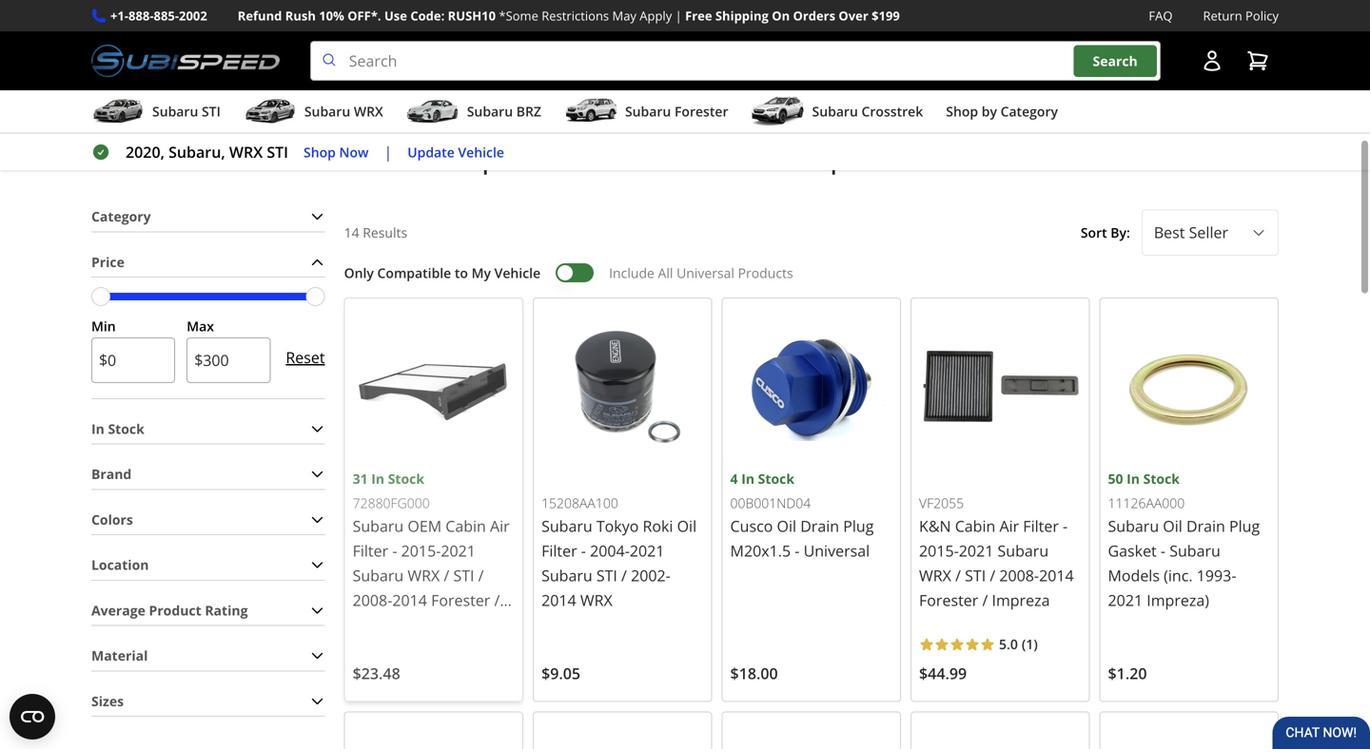 Task type: describe. For each thing, give the bounding box(es) containing it.
rush
[[285, 7, 316, 24]]

material button
[[91, 642, 325, 671]]

brz
[[516, 102, 541, 120]]

cusco oil drain plug m20x1.5 - universal image
[[730, 306, 893, 469]]

restrictions
[[542, 7, 609, 24]]

2015- inside vf2055 k&n cabin air filter - 2015-2021 subaru wrx / sti / 2008-2014 forester / impreza
[[919, 541, 959, 561]]

universal inside 4 in stock 00b001nd04 cusco oil drain plug m20x1.5 - universal
[[804, 541, 870, 561]]

2020,
[[126, 142, 165, 162]]

a subaru forester thumbnail image image
[[564, 97, 618, 126]]

include all universal products
[[609, 264, 793, 282]]

subaru sti button
[[91, 94, 221, 132]]

shop for shop 2020 subaru wrx-sti featured products
[[441, 145, 497, 176]]

1
[[1026, 636, 1034, 654]]

now
[[339, 143, 369, 161]]

shop for shop now
[[304, 143, 336, 161]]

category
[[1001, 102, 1058, 120]]

plugs
[[787, 87, 822, 105]]

$1.20
[[1108, 663, 1147, 684]]

15208aa100 subaru tokyo roki oil filter - 2004-2021 subaru sti / 2002- 2014 wrx
[[541, 494, 697, 611]]

return policy
[[1203, 7, 1279, 24]]

apply
[[640, 7, 672, 24]]

$23.48
[[353, 663, 400, 684]]

on
[[772, 7, 790, 24]]

/ inside 15208aa100 subaru tokyo roki oil filter - 2004-2021 subaru sti / 2002- 2014 wrx
[[621, 566, 627, 586]]

2002
[[179, 7, 207, 24]]

max
[[187, 317, 214, 336]]

885-
[[154, 7, 179, 24]]

impreza inside vf2055 k&n cabin air filter - 2015-2021 subaru wrx / sti / 2008-2014 forester / impreza
[[992, 590, 1050, 611]]

0 vertical spatial |
[[675, 7, 682, 24]]

cusco
[[730, 516, 773, 537]]

shipping
[[715, 7, 769, 24]]

by
[[982, 102, 997, 120]]

in for subaru oem cabin air filter - 2015-2021 subaru wrx / sti / 2008-2014 forester / impreza
[[371, 470, 385, 488]]

Min text field
[[91, 338, 175, 383]]

average product rating button
[[91, 596, 325, 626]]

colors
[[91, 511, 133, 529]]

wrx inside 15208aa100 subaru tokyo roki oil filter - 2004-2021 subaru sti / 2002- 2014 wrx
[[580, 590, 613, 611]]

brand
[[91, 465, 132, 484]]

- for cusco oil drain plug m20x1.5 - universal
[[795, 541, 800, 561]]

wrx inside vf2055 k&n cabin air filter - 2015-2021 subaru wrx / sti / 2008-2014 forester / impreza
[[919, 566, 951, 586]]

my
[[472, 264, 491, 282]]

include
[[609, 264, 655, 282]]

subaru brz button
[[406, 94, 541, 132]]

2020
[[503, 145, 555, 176]]

50
[[1108, 470, 1123, 488]]

sti
[[697, 145, 723, 176]]

price
[[91, 253, 125, 271]]

sort by:
[[1081, 224, 1130, 242]]

update vehicle
[[407, 143, 504, 161]]

forester inside vf2055 k&n cabin air filter - 2015-2021 subaru wrx / sti / 2008-2014 forester / impreza
[[919, 590, 978, 611]]

location button
[[91, 551, 325, 580]]

by:
[[1111, 224, 1130, 242]]

0 vertical spatial universal
[[677, 264, 735, 282]]

only
[[344, 264, 374, 282]]

subaru forester
[[625, 102, 728, 120]]

a subaru brz thumbnail image image
[[406, 97, 459, 126]]

(inc.
[[1164, 566, 1193, 586]]

drain plugs link
[[746, 78, 822, 105]]

in stock button
[[91, 415, 325, 444]]

return
[[1203, 7, 1242, 24]]

roki
[[643, 516, 673, 537]]

2015- inside 31 in stock 72880fg000 subaru oem cabin air filter - 2015-2021 subaru wrx / sti / 2008-2014 forester / impreza
[[401, 541, 441, 561]]

filter inside 15208aa100 subaru tokyo roki oil filter - 2004-2021 subaru sti / 2002- 2014 wrx
[[541, 541, 577, 561]]

sti inside 15208aa100 subaru tokyo roki oil filter - 2004-2021 subaru sti / 2002- 2014 wrx
[[596, 566, 617, 586]]

vf2055 k&n cabin air filter - 2015-2021 subaru wrx / sti / 2008-2014 forester / impreza
[[919, 494, 1074, 611]]

sort
[[1081, 224, 1107, 242]]

subaru sti
[[152, 102, 221, 120]]

$44.99
[[919, 663, 967, 684]]

sti inside 31 in stock 72880fg000 subaru oem cabin air filter - 2015-2021 subaru wrx / sti / 2008-2014 forester / impreza
[[453, 566, 474, 586]]

0 horizontal spatial drain
[[746, 87, 783, 105]]

5.0 ( 1 )
[[999, 636, 1038, 654]]

*some
[[499, 7, 538, 24]]

stock for cusco oil drain plug m20x1.5 - universal
[[758, 470, 795, 488]]

50 in stock 11126aa000 subaru oil drain plug gasket - subaru models (inc. 1993- 2021 impreza)
[[1108, 470, 1260, 611]]

over
[[839, 7, 869, 24]]

average product rating
[[91, 602, 248, 620]]

products
[[831, 145, 929, 176]]

72880fg000
[[353, 494, 430, 512]]

2021 inside 50 in stock 11126aa000 subaru oil drain plug gasket - subaru models (inc. 1993- 2021 impreza)
[[1108, 590, 1143, 611]]

price button
[[91, 248, 325, 277]]

1993-
[[1197, 566, 1236, 586]]

models
[[1108, 566, 1160, 586]]

11126aa000
[[1108, 494, 1185, 512]]

refund rush 10% off*. use code: rush10 *some restrictions may apply | free shipping on orders over $199
[[238, 7, 900, 24]]

open widget image
[[10, 695, 55, 740]]

Select... button
[[1142, 210, 1279, 256]]

31
[[353, 470, 368, 488]]

button image
[[1201, 50, 1224, 72]]

minimum slider
[[91, 287, 110, 307]]

)
[[1034, 636, 1038, 654]]

wrx-
[[645, 145, 697, 176]]

(
[[1022, 636, 1026, 654]]

888-
[[129, 7, 154, 24]]

15208aa100
[[541, 494, 618, 512]]

return policy link
[[1203, 6, 1279, 26]]

subispeed logo image
[[91, 41, 280, 81]]

cabin inside vf2055 k&n cabin air filter - 2015-2021 subaru wrx / sti / 2008-2014 forester / impreza
[[955, 516, 996, 537]]

2020, subaru, wrx sti
[[126, 142, 288, 162]]

filter inside 31 in stock 72880fg000 subaru oem cabin air filter - 2015-2021 subaru wrx / sti / 2008-2014 forester / impreza
[[353, 541, 388, 561]]

rush10
[[448, 7, 496, 24]]

shop now
[[304, 143, 369, 161]]

$199
[[872, 7, 900, 24]]

oil inside oil filters link
[[554, 87, 573, 105]]

1 vertical spatial vehicle
[[494, 264, 541, 282]]

in inside dropdown button
[[91, 420, 105, 438]]

4 in stock 00b001nd04 cusco oil drain plug m20x1.5 - universal
[[730, 470, 874, 561]]

shop now link
[[304, 142, 369, 163]]

drain plugs image image
[[727, 0, 841, 72]]

policy
[[1246, 7, 1279, 24]]

oil inside 15208aa100 subaru tokyo roki oil filter - 2004-2021 subaru sti / 2002- 2014 wrx
[[677, 516, 697, 537]]

$18.00
[[730, 663, 778, 684]]

subaru oem cabin air filter - 2015-2021 subaru wrx / sti / 2008-2014 forester / impreza image
[[353, 306, 515, 469]]

2008- inside vf2055 k&n cabin air filter - 2015-2021 subaru wrx / sti / 2008-2014 forester / impreza
[[999, 566, 1039, 586]]

may
[[612, 7, 637, 24]]

- for subaru oem cabin air filter - 2015-2021 subaru wrx / sti / 2008-2014 forester / impreza
[[392, 541, 397, 561]]

m20x1.5
[[730, 541, 791, 561]]

sizes
[[91, 693, 124, 711]]



Task type: locate. For each thing, give the bounding box(es) containing it.
tokyo
[[596, 516, 639, 537]]

plug up 1993-
[[1229, 516, 1260, 537]]

reset
[[286, 347, 325, 368]]

in up brand
[[91, 420, 105, 438]]

colors button
[[91, 506, 325, 535]]

0 horizontal spatial 2014
[[392, 590, 427, 611]]

impreza up 5.0 ( 1 )
[[992, 590, 1050, 611]]

update
[[407, 143, 455, 161]]

wrx down a subaru wrx thumbnail image
[[229, 142, 263, 162]]

cabin right oem in the left bottom of the page
[[446, 516, 486, 537]]

filter
[[1023, 516, 1059, 537], [353, 541, 388, 561], [541, 541, 577, 561]]

universal right m20x1.5
[[804, 541, 870, 561]]

2021 up 2002- at the left bottom
[[630, 541, 665, 561]]

1 vertical spatial 2008-
[[353, 590, 392, 611]]

vehicle
[[458, 143, 504, 161], [494, 264, 541, 282]]

1 horizontal spatial 2014
[[541, 590, 576, 611]]

shop for shop by category
[[946, 102, 978, 120]]

in inside 4 in stock 00b001nd04 cusco oil drain plug m20x1.5 - universal
[[741, 470, 755, 488]]

2 2015- from the left
[[919, 541, 959, 561]]

shop inside dropdown button
[[946, 102, 978, 120]]

in for cusco oil drain plug m20x1.5 - universal
[[741, 470, 755, 488]]

5.0
[[999, 636, 1018, 654]]

drain plugs
[[746, 87, 822, 105]]

a subaru wrx thumbnail image image
[[243, 97, 297, 126]]

forester down oem in the left bottom of the page
[[431, 590, 490, 611]]

0 horizontal spatial 2008-
[[353, 590, 392, 611]]

subaru tokyo roki oil filter - 2004-2021 subaru sti / 2002-2014 wrx image
[[541, 306, 704, 469]]

products
[[738, 264, 793, 282]]

2021 inside 31 in stock 72880fg000 subaru oem cabin air filter - 2015-2021 subaru wrx / sti / 2008-2014 forester / impreza
[[441, 541, 476, 561]]

cabin inside 31 in stock 72880fg000 subaru oem cabin air filter - 2015-2021 subaru wrx / sti / 2008-2014 forester / impreza
[[446, 516, 486, 537]]

2 horizontal spatial shop
[[946, 102, 978, 120]]

- inside vf2055 k&n cabin air filter - 2015-2021 subaru wrx / sti / 2008-2014 forester / impreza
[[1063, 516, 1068, 537]]

0 vertical spatial 2008-
[[999, 566, 1039, 586]]

featured
[[729, 145, 825, 176]]

1 horizontal spatial filter
[[541, 541, 577, 561]]

faq link
[[1149, 6, 1173, 26]]

brand button
[[91, 460, 325, 489]]

1 vertical spatial |
[[384, 142, 392, 162]]

in for subaru oil drain plug gasket - subaru models (inc. 1993- 2021 impreza)
[[1127, 470, 1140, 488]]

oil
[[554, 87, 573, 105], [777, 516, 796, 537], [677, 516, 697, 537], [1163, 516, 1183, 537]]

free
[[685, 7, 712, 24]]

1 vertical spatial universal
[[804, 541, 870, 561]]

cabin right k&n
[[955, 516, 996, 537]]

forester inside subaru forester dropdown button
[[675, 102, 728, 120]]

stock inside dropdown button
[[108, 420, 144, 438]]

forester inside 31 in stock 72880fg000 subaru oem cabin air filter - 2015-2021 subaru wrx / sti / 2008-2014 forester / impreza
[[431, 590, 490, 611]]

2015- down k&n
[[919, 541, 959, 561]]

plug for subaru oil drain plug gasket - subaru models (inc. 1993- 2021 impreza)
[[1229, 516, 1260, 537]]

1 air from the left
[[490, 516, 510, 537]]

| left the free
[[675, 7, 682, 24]]

14
[[344, 224, 359, 242]]

in right 4
[[741, 470, 755, 488]]

2021 down 'models'
[[1108, 590, 1143, 611]]

wrx down 2004-
[[580, 590, 613, 611]]

2 horizontal spatial filter
[[1023, 516, 1059, 537]]

1 plug from the left
[[843, 516, 874, 537]]

category button
[[91, 202, 325, 232]]

2021 inside 15208aa100 subaru tokyo roki oil filter - 2004-2021 subaru sti / 2002- 2014 wrx
[[630, 541, 665, 561]]

wrx down k&n
[[919, 566, 951, 586]]

forester up $44.99 in the right of the page
[[919, 590, 978, 611]]

| right now
[[384, 142, 392, 162]]

rating
[[205, 602, 248, 620]]

2008- up 5.0 ( 1 )
[[999, 566, 1039, 586]]

stock up "11126aa000" in the bottom right of the page
[[1143, 470, 1180, 488]]

2008- up $23.48
[[353, 590, 392, 611]]

0 horizontal spatial air
[[490, 516, 510, 537]]

select... image
[[1251, 225, 1267, 241]]

stock up "00b001nd04"
[[758, 470, 795, 488]]

use
[[384, 7, 407, 24]]

subaru wrx
[[304, 102, 383, 120]]

1 horizontal spatial plug
[[1229, 516, 1260, 537]]

2014 up $9.05
[[541, 590, 576, 611]]

a subaru crosstrek thumbnail image image
[[751, 97, 805, 126]]

2014 left 'models'
[[1039, 566, 1074, 586]]

0 horizontal spatial filter
[[353, 541, 388, 561]]

1 horizontal spatial impreza
[[992, 590, 1050, 611]]

crosstrek
[[862, 102, 923, 120]]

in stock
[[91, 420, 144, 438]]

2 horizontal spatial forester
[[919, 590, 978, 611]]

shop left the by
[[946, 102, 978, 120]]

2008-
[[999, 566, 1039, 586], [353, 590, 392, 611]]

vehicle down subaru brz dropdown button
[[458, 143, 504, 161]]

1 horizontal spatial 2015-
[[919, 541, 959, 561]]

1 horizontal spatial air
[[1000, 516, 1019, 537]]

1 vertical spatial impreza
[[353, 615, 411, 636]]

impreza up $23.48
[[353, 615, 411, 636]]

0 horizontal spatial cabin
[[446, 516, 486, 537]]

2015- down oem in the left bottom of the page
[[401, 541, 441, 561]]

subaru inside vf2055 k&n cabin air filter - 2015-2021 subaru wrx / sti / 2008-2014 forester / impreza
[[998, 541, 1049, 561]]

1 horizontal spatial forester
[[675, 102, 728, 120]]

drain for subaru
[[1187, 516, 1225, 537]]

2021
[[441, 541, 476, 561], [630, 541, 665, 561], [959, 541, 994, 561], [1108, 590, 1143, 611]]

product
[[149, 602, 201, 620]]

stock inside 50 in stock 11126aa000 subaru oil drain plug gasket - subaru models (inc. 1993- 2021 impreza)
[[1143, 470, 1180, 488]]

wrx up now
[[354, 102, 383, 120]]

0 vertical spatial vehicle
[[458, 143, 504, 161]]

1 horizontal spatial universal
[[804, 541, 870, 561]]

gasket
[[1108, 541, 1157, 561]]

drain inside 50 in stock 11126aa000 subaru oil drain plug gasket - subaru models (inc. 1993- 2021 impreza)
[[1187, 516, 1225, 537]]

min
[[91, 317, 116, 336]]

search input field
[[310, 41, 1161, 81]]

orders
[[793, 7, 836, 24]]

subaru
[[152, 102, 198, 120], [304, 102, 350, 120], [467, 102, 513, 120], [625, 102, 671, 120], [812, 102, 858, 120], [561, 145, 640, 176], [353, 516, 404, 537], [541, 516, 593, 537], [1108, 516, 1159, 537], [998, 541, 1049, 561], [1170, 541, 1221, 561], [353, 566, 404, 586], [541, 566, 593, 586]]

faq
[[1149, 7, 1173, 24]]

results
[[363, 224, 407, 242]]

stock
[[108, 420, 144, 438], [388, 470, 424, 488], [758, 470, 795, 488], [1143, 470, 1180, 488]]

0 horizontal spatial shop
[[304, 143, 336, 161]]

stock for subaru oil drain plug gasket - subaru models (inc. 1993- 2021 impreza)
[[1143, 470, 1180, 488]]

drain left plugs
[[746, 87, 783, 105]]

oil filters
[[554, 87, 618, 105]]

plug inside 50 in stock 11126aa000 subaru oil drain plug gasket - subaru models (inc. 1993- 2021 impreza)
[[1229, 516, 1260, 537]]

air inside 31 in stock 72880fg000 subaru oem cabin air filter - 2015-2021 subaru wrx / sti / 2008-2014 forester / impreza
[[490, 516, 510, 537]]

2014
[[1039, 566, 1074, 586], [392, 590, 427, 611], [541, 590, 576, 611]]

plug inside 4 in stock 00b001nd04 cusco oil drain plug m20x1.5 - universal
[[843, 516, 874, 537]]

- inside 4 in stock 00b001nd04 cusco oil drain plug m20x1.5 - universal
[[795, 541, 800, 561]]

in inside 50 in stock 11126aa000 subaru oil drain plug gasket - subaru models (inc. 1993- 2021 impreza)
[[1127, 470, 1140, 488]]

air inside vf2055 k&n cabin air filter - 2015-2021 subaru wrx / sti / 2008-2014 forester / impreza
[[1000, 516, 1019, 537]]

air right oem in the left bottom of the page
[[490, 516, 510, 537]]

category
[[91, 208, 151, 226]]

compatible
[[377, 264, 451, 282]]

subaru,
[[169, 142, 225, 162]]

oil down "11126aa000" in the bottom right of the page
[[1163, 516, 1183, 537]]

2002-
[[631, 566, 671, 586]]

shop
[[946, 102, 978, 120], [304, 143, 336, 161], [441, 145, 497, 176]]

2 horizontal spatial 2014
[[1039, 566, 1074, 586]]

universal right all
[[677, 264, 735, 282]]

+1-
[[110, 7, 129, 24]]

all
[[658, 264, 673, 282]]

forester up sti
[[675, 102, 728, 120]]

-
[[1063, 516, 1068, 537], [392, 541, 397, 561], [795, 541, 800, 561], [581, 541, 586, 561], [1161, 541, 1166, 561]]

0 horizontal spatial plug
[[843, 516, 874, 537]]

off*.
[[347, 7, 381, 24]]

subaru brz
[[467, 102, 541, 120]]

impreza)
[[1147, 590, 1209, 611]]

average
[[91, 602, 145, 620]]

in right 50
[[1127, 470, 1140, 488]]

shop left now
[[304, 143, 336, 161]]

impreza inside 31 in stock 72880fg000 subaru oem cabin air filter - 2015-2021 subaru wrx / sti / 2008-2014 forester / impreza
[[353, 615, 411, 636]]

2021 inside vf2055 k&n cabin air filter - 2015-2021 subaru wrx / sti / 2008-2014 forester / impreza
[[959, 541, 994, 561]]

10%
[[319, 7, 344, 24]]

- inside 50 in stock 11126aa000 subaru oil drain plug gasket - subaru models (inc. 1993- 2021 impreza)
[[1161, 541, 1166, 561]]

in
[[91, 420, 105, 438], [371, 470, 385, 488], [741, 470, 755, 488], [1127, 470, 1140, 488]]

wrx down oem in the left bottom of the page
[[408, 566, 440, 586]]

- inside 31 in stock 72880fg000 subaru oem cabin air filter - 2015-2021 subaru wrx / sti / 2008-2014 forester / impreza
[[392, 541, 397, 561]]

search button
[[1074, 45, 1157, 77]]

stock up brand
[[108, 420, 144, 438]]

stock inside 4 in stock 00b001nd04 cusco oil drain plug m20x1.5 - universal
[[758, 470, 795, 488]]

sti inside vf2055 k&n cabin air filter - 2015-2021 subaru wrx / sti / 2008-2014 forester / impreza
[[965, 566, 986, 586]]

2008- inside 31 in stock 72880fg000 subaru oem cabin air filter - 2015-2021 subaru wrx / sti / 2008-2014 forester / impreza
[[353, 590, 392, 611]]

oil filters image image
[[529, 0, 643, 72]]

2015-
[[401, 541, 441, 561], [919, 541, 959, 561]]

k&n cabin air filter - 2015-2021 subaru wrx / sti / 2008-2014 forester / impreza image
[[919, 306, 1081, 469]]

1 cabin from the left
[[446, 516, 486, 537]]

vehicle inside button
[[458, 143, 504, 161]]

reset button
[[286, 335, 325, 381]]

2 air from the left
[[1000, 516, 1019, 537]]

a subaru sti thumbnail image image
[[91, 97, 145, 126]]

maximum slider
[[306, 287, 325, 307]]

oil down "00b001nd04"
[[777, 516, 796, 537]]

stock up 72880fg000
[[388, 470, 424, 488]]

2 plug from the left
[[1229, 516, 1260, 537]]

2 horizontal spatial drain
[[1187, 516, 1225, 537]]

wrx inside 31 in stock 72880fg000 subaru oem cabin air filter - 2015-2021 subaru wrx / sti / 2008-2014 forester / impreza
[[408, 566, 440, 586]]

subaru wrx button
[[243, 94, 383, 132]]

2021 down vf2055 at the right of page
[[959, 541, 994, 561]]

$9.05
[[541, 663, 580, 684]]

2021 down oem in the left bottom of the page
[[441, 541, 476, 561]]

location
[[91, 556, 149, 574]]

2 cabin from the left
[[955, 516, 996, 537]]

1 horizontal spatial cabin
[[955, 516, 996, 537]]

14 results
[[344, 224, 407, 242]]

0 vertical spatial impreza
[[992, 590, 1050, 611]]

+1-888-885-2002
[[110, 7, 207, 24]]

1 horizontal spatial shop
[[441, 145, 497, 176]]

vehicle right my
[[494, 264, 541, 282]]

oil left filters
[[554, 87, 573, 105]]

impreza
[[992, 590, 1050, 611], [353, 615, 411, 636]]

search
[[1093, 52, 1138, 70]]

0 horizontal spatial 2015-
[[401, 541, 441, 561]]

1 horizontal spatial |
[[675, 7, 682, 24]]

drain inside 4 in stock 00b001nd04 cusco oil drain plug m20x1.5 - universal
[[800, 516, 839, 537]]

drain down "00b001nd04"
[[800, 516, 839, 537]]

2004-
[[590, 541, 630, 561]]

drain for cusco
[[800, 516, 839, 537]]

drain up 1993-
[[1187, 516, 1225, 537]]

2014 inside 31 in stock 72880fg000 subaru oem cabin air filter - 2015-2021 subaru wrx / sti / 2008-2014 forester / impreza
[[392, 590, 427, 611]]

oil right roki
[[677, 516, 697, 537]]

plug for cusco oil drain plug m20x1.5 - universal
[[843, 516, 874, 537]]

refund
[[238, 7, 282, 24]]

in inside 31 in stock 72880fg000 subaru oem cabin air filter - 2015-2021 subaru wrx / sti / 2008-2014 forester / impreza
[[371, 470, 385, 488]]

0 horizontal spatial |
[[384, 142, 392, 162]]

code:
[[410, 7, 445, 24]]

forester
[[675, 102, 728, 120], [431, 590, 490, 611], [919, 590, 978, 611]]

plug
[[843, 516, 874, 537], [1229, 516, 1260, 537]]

cabin
[[446, 516, 486, 537], [955, 516, 996, 537]]

subaru oil drain plug gasket - subaru models (inc. 1993-2021 impreza) image
[[1108, 306, 1270, 469]]

stock inside 31 in stock 72880fg000 subaru oem cabin air filter - 2015-2021 subaru wrx / sti / 2008-2014 forester / impreza
[[388, 470, 424, 488]]

wrx
[[354, 102, 383, 120], [229, 142, 263, 162], [408, 566, 440, 586], [919, 566, 951, 586], [580, 590, 613, 611]]

sti inside dropdown button
[[202, 102, 221, 120]]

oil inside 50 in stock 11126aa000 subaru oil drain plug gasket - subaru models (inc. 1993- 2021 impreza)
[[1163, 516, 1183, 537]]

stock for subaru oem cabin air filter - 2015-2021 subaru wrx / sti / 2008-2014 forester / impreza
[[388, 470, 424, 488]]

wrx inside dropdown button
[[354, 102, 383, 120]]

2014 down oem in the left bottom of the page
[[392, 590, 427, 611]]

2014 inside vf2055 k&n cabin air filter - 2015-2021 subaru wrx / sti / 2008-2014 forester / impreza
[[1039, 566, 1074, 586]]

0 horizontal spatial forester
[[431, 590, 490, 611]]

1 horizontal spatial 2008-
[[999, 566, 1039, 586]]

in right 31
[[371, 470, 385, 488]]

2014 inside 15208aa100 subaru tokyo roki oil filter - 2004-2021 subaru sti / 2002- 2014 wrx
[[541, 590, 576, 611]]

Max text field
[[187, 338, 271, 383]]

- inside 15208aa100 subaru tokyo roki oil filter - 2004-2021 subaru sti / 2002- 2014 wrx
[[581, 541, 586, 561]]

oil inside 4 in stock 00b001nd04 cusco oil drain plug m20x1.5 - universal
[[777, 516, 796, 537]]

1 horizontal spatial drain
[[800, 516, 839, 537]]

1 2015- from the left
[[401, 541, 441, 561]]

/
[[444, 566, 449, 586], [478, 566, 484, 586], [621, 566, 627, 586], [955, 566, 961, 586], [990, 566, 995, 586], [494, 590, 500, 611], [982, 590, 988, 611]]

0 horizontal spatial impreza
[[353, 615, 411, 636]]

air right k&n
[[1000, 516, 1019, 537]]

filter inside vf2055 k&n cabin air filter - 2015-2021 subaru wrx / sti / 2008-2014 forester / impreza
[[1023, 516, 1059, 537]]

- for subaru oil drain plug gasket - subaru models (inc. 1993- 2021 impreza)
[[1161, 541, 1166, 561]]

|
[[675, 7, 682, 24], [384, 142, 392, 162]]

shop down subaru brz dropdown button
[[441, 145, 497, 176]]

0 horizontal spatial universal
[[677, 264, 735, 282]]

plug left k&n
[[843, 516, 874, 537]]

4
[[730, 470, 738, 488]]



Task type: vqa. For each thing, say whether or not it's contained in the screenshot.


